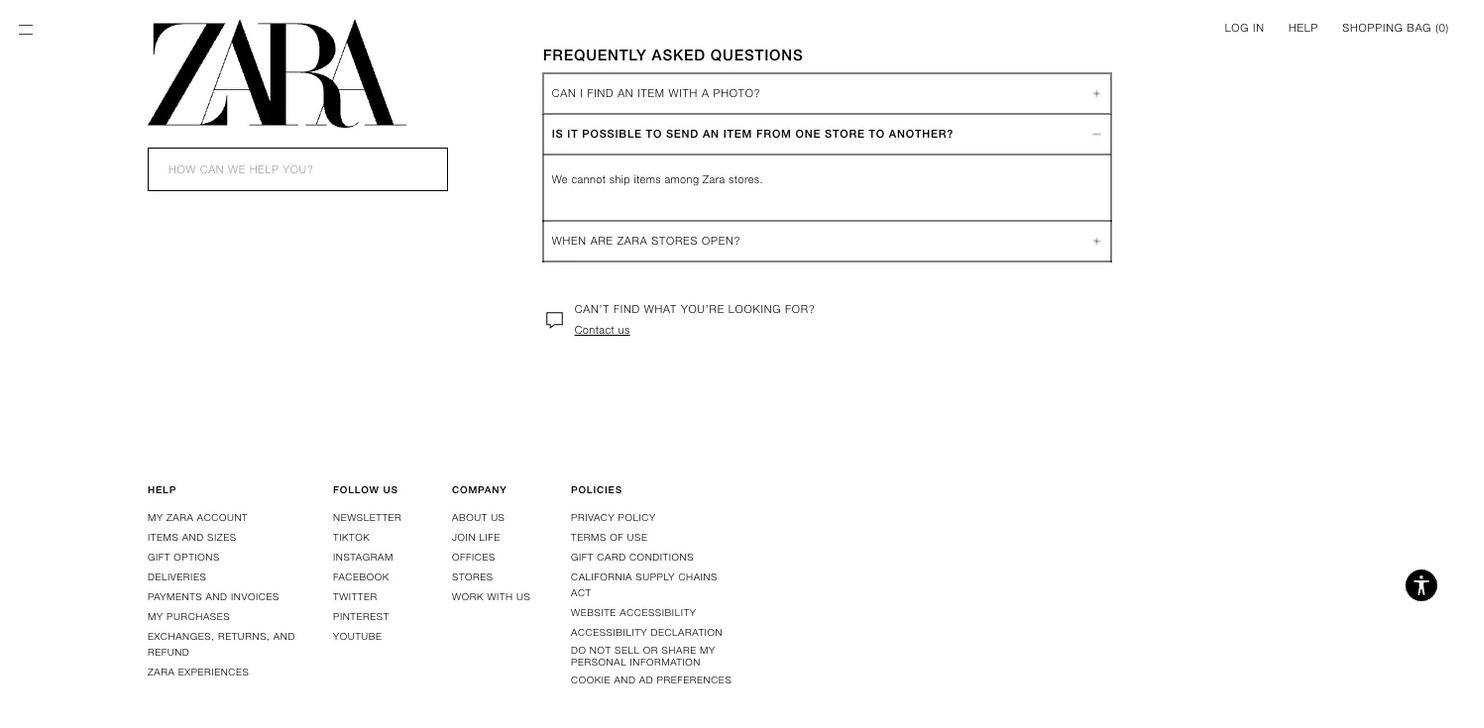 Task type: vqa. For each thing, say whether or not it's contained in the screenshot.
STORES. on the top of the page
yes



Task type: describe. For each thing, give the bounding box(es) containing it.
gift
[[571, 552, 594, 563]]

do not sell or share my personal information button
[[571, 645, 737, 669]]

us right follow
[[383, 484, 398, 496]]

find
[[614, 303, 640, 316]]

chains
[[679, 571, 718, 583]]

questions
[[711, 46, 804, 63]]

zara experiences link
[[148, 667, 249, 679]]

preferences
[[657, 675, 732, 686]]

payments
[[148, 591, 202, 603]]

0 vertical spatial accessibility
[[620, 607, 696, 619]]

items
[[148, 532, 179, 544]]

less image inside is it possible to send an item from one store to another? dropdown button
[[1091, 122, 1103, 146]]

0 vertical spatial and
[[182, 532, 204, 544]]

newsletter link
[[333, 512, 402, 524]]

privacy policy link
[[571, 512, 656, 524]]

newsletter tiktok instagram facebook twitter pinterest youtube
[[333, 512, 402, 643]]

sell
[[615, 645, 640, 657]]

possible
[[582, 128, 642, 140]]

what
[[644, 303, 677, 316]]

ad
[[639, 675, 654, 686]]

terms of use link
[[571, 532, 648, 544]]

tiktok link
[[333, 532, 370, 544]]

not
[[590, 645, 611, 657]]

1 vertical spatial help
[[148, 484, 177, 496]]

exchanges,
[[148, 631, 215, 643]]

log
[[1225, 21, 1250, 34]]

about us link
[[452, 512, 505, 524]]

my purchases link
[[148, 611, 230, 623]]

gift
[[148, 552, 171, 563]]

2 horizontal spatial and
[[274, 631, 295, 643]]

gift options link
[[148, 552, 220, 563]]

policies
[[571, 484, 623, 496]]

items and sizes link
[[148, 532, 237, 544]]

experiences
[[178, 667, 249, 679]]

stores
[[452, 571, 494, 583]]

offices link
[[452, 552, 496, 563]]

1 to from the left
[[646, 128, 662, 140]]

from
[[757, 128, 792, 140]]

is it possible to send an item from one store to another? button
[[544, 114, 1111, 155]]

with
[[487, 591, 513, 603]]

is it possible to send an item from one store to another?
[[552, 128, 954, 140]]

work
[[452, 591, 484, 603]]

can't
[[575, 303, 610, 316]]

youtube link
[[333, 631, 382, 643]]

another?
[[889, 128, 954, 140]]

us inside can't find what you're looking for? contact us
[[618, 324, 630, 336]]

we
[[552, 173, 568, 186]]

cookie and ad preferences button
[[571, 675, 732, 686]]

california
[[571, 571, 633, 583]]

instagram
[[333, 552, 393, 563]]

accessibility image
[[1402, 566, 1442, 606]]

gift card conditions link
[[571, 552, 694, 563]]

twitter link
[[333, 591, 378, 603]]

my zara account items and sizes gift options deliveries payments and invoices my purchases exchanges, returns, and refund zara experiences
[[148, 512, 295, 679]]

about
[[452, 512, 488, 524]]

is
[[552, 128, 564, 140]]

stores.
[[729, 173, 763, 186]]

terms
[[571, 532, 607, 544]]

join life link
[[452, 532, 500, 544]]

item
[[723, 128, 753, 140]]

options
[[174, 552, 220, 563]]

life
[[479, 532, 500, 544]]

open?
[[702, 235, 741, 247]]

zara logo united states. image
[[148, 20, 407, 128]]

2 vertical spatial zara
[[148, 667, 175, 679]]

pinterest link
[[333, 611, 390, 623]]

when are zara stores open? button
[[544, 221, 1111, 261]]

when are zara stores open?
[[552, 235, 741, 247]]

privacy
[[571, 512, 615, 524]]

1 horizontal spatial and
[[206, 591, 228, 603]]

card
[[597, 552, 626, 563]]

plus image
[[1091, 229, 1103, 253]]

follow us
[[333, 484, 398, 496]]

contact
[[575, 324, 615, 336]]

website
[[571, 607, 617, 619]]

youtube
[[333, 631, 382, 643]]

twitter
[[333, 591, 378, 603]]

us up 'life' on the left
[[491, 512, 505, 524]]

and
[[614, 675, 636, 686]]

work with us link
[[452, 591, 531, 603]]

information
[[630, 657, 701, 669]]

zara
[[703, 173, 725, 186]]

1 horizontal spatial help
[[1289, 21, 1319, 34]]



Task type: locate. For each thing, give the bounding box(es) containing it.
join
[[452, 532, 476, 544]]

website accessibility link
[[571, 607, 696, 619]]

0 vertical spatial help
[[1289, 21, 1319, 34]]

0 horizontal spatial to
[[646, 128, 662, 140]]

act
[[571, 587, 592, 599]]

send
[[666, 128, 699, 140]]

2 to from the left
[[869, 128, 885, 140]]

bag
[[1407, 21, 1432, 34]]

account
[[197, 512, 248, 524]]

1 vertical spatial accessibility
[[571, 627, 648, 639]]

0 horizontal spatial help
[[148, 484, 177, 496]]

my
[[148, 512, 163, 524], [148, 611, 163, 623]]

my zara account link
[[148, 512, 248, 524]]

use
[[627, 532, 648, 544]]

0
[[1439, 21, 1446, 34]]

instagram link
[[333, 552, 393, 563]]

follow
[[333, 484, 380, 496]]

0 vertical spatial my
[[148, 512, 163, 524]]

pinterest
[[333, 611, 390, 623]]

1 horizontal spatial to
[[869, 128, 885, 140]]

accessibility up not
[[571, 627, 648, 639]]

facebook link
[[333, 571, 390, 583]]

zara
[[617, 235, 648, 247], [167, 512, 194, 524], [148, 667, 175, 679]]

facebook
[[333, 571, 390, 583]]

asked
[[652, 46, 706, 63]]

help
[[1289, 21, 1319, 34], [148, 484, 177, 496]]

my down "payments"
[[148, 611, 163, 623]]

help right in
[[1289, 21, 1319, 34]]

help link
[[1289, 20, 1319, 36]]

1 vertical spatial less image
[[1085, 235, 1109, 247]]

us right with
[[517, 591, 531, 603]]

my
[[700, 645, 716, 657]]

privacy policy terms of use gift card conditions california supply chains act website accessibility accessibility declaration do not sell or share my personal information cookie and ad preferences
[[571, 512, 732, 686]]

for?
[[785, 303, 816, 316]]

1 my from the top
[[148, 512, 163, 524]]

accessibility up the accessibility declaration link
[[620, 607, 696, 619]]

0 horizontal spatial and
[[182, 532, 204, 544]]

us
[[618, 324, 630, 336], [383, 484, 398, 496], [491, 512, 505, 524], [517, 591, 531, 603]]

sizes
[[207, 532, 237, 544]]

cookie
[[571, 675, 611, 686]]

2 vertical spatial and
[[274, 631, 295, 643]]

tiktok
[[333, 532, 370, 544]]

and
[[182, 532, 204, 544], [206, 591, 228, 603], [274, 631, 295, 643]]

to right store
[[869, 128, 885, 140]]

looking
[[729, 303, 781, 316]]

deliveries link
[[148, 571, 207, 583]]

to left send
[[646, 128, 662, 140]]

an
[[703, 128, 720, 140]]

shopping bag ( 0 )
[[1343, 21, 1450, 34]]

supply
[[636, 571, 675, 583]]

us down 'find'
[[618, 324, 630, 336]]

and up purchases
[[206, 591, 228, 603]]

frequently
[[543, 46, 647, 63]]

company
[[452, 484, 507, 496]]

one
[[796, 128, 821, 140]]

or
[[643, 645, 658, 657]]

we cannot ship items among zara stores.
[[552, 173, 763, 186]]

(
[[1436, 21, 1439, 34]]

store
[[825, 128, 865, 140]]

declaration
[[651, 627, 723, 639]]

about us join life offices stores work with us
[[452, 512, 531, 603]]

cannot
[[572, 173, 606, 186]]

How can we help you? search field
[[148, 148, 448, 191]]

zara inside dropdown button
[[617, 235, 648, 247]]

1 vertical spatial and
[[206, 591, 228, 603]]

personal
[[571, 657, 627, 669]]

can't find what you're looking for? contact us
[[575, 303, 816, 336]]

invoices
[[231, 591, 279, 603]]

zara down the refund
[[148, 667, 175, 679]]

less image inside when are zara stores open? dropdown button
[[1085, 235, 1109, 247]]

zara up items and sizes link on the bottom left
[[167, 512, 194, 524]]

0 status
[[1439, 21, 1446, 34]]

returns,
[[218, 631, 270, 643]]

help up my zara account link
[[148, 484, 177, 496]]

my up items
[[148, 512, 163, 524]]

1 vertical spatial my
[[148, 611, 163, 623]]

conditions
[[630, 552, 694, 563]]

0 vertical spatial less image
[[1091, 122, 1103, 146]]

california supply chains act link
[[571, 571, 718, 599]]

log in
[[1225, 21, 1265, 34]]

and right returns,
[[274, 631, 295, 643]]

less image
[[1091, 122, 1103, 146], [1085, 235, 1109, 247]]

ship
[[610, 173, 631, 186]]

and up options at the bottom
[[182, 532, 204, 544]]

accessibility declaration link
[[571, 627, 723, 639]]

in
[[1253, 21, 1265, 34]]

purchases
[[167, 611, 230, 623]]

log in link
[[1225, 20, 1265, 36]]

2 my from the top
[[148, 611, 163, 623]]

are
[[591, 235, 614, 247]]

when
[[552, 235, 587, 247]]

to
[[646, 128, 662, 140], [869, 128, 885, 140]]

offices
[[452, 552, 496, 563]]

0 vertical spatial zara
[[617, 235, 648, 247]]

1 vertical spatial zara
[[167, 512, 194, 524]]

open menu image
[[16, 20, 36, 40]]

zara right are at the left top of page
[[617, 235, 648, 247]]

shopping
[[1343, 21, 1404, 34]]

of
[[610, 532, 624, 544]]



